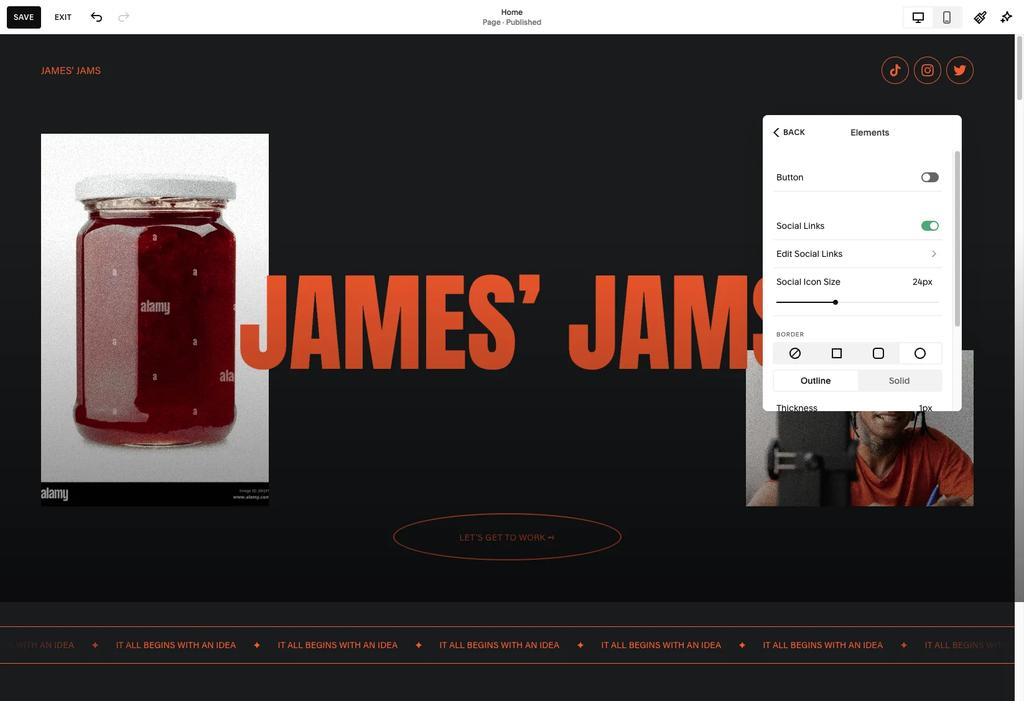 Task type: describe. For each thing, give the bounding box(es) containing it.
help
[[21, 519, 43, 532]]

exit button
[[48, 6, 79, 28]]

icon
[[804, 276, 822, 288]]

1 vertical spatial tab list
[[774, 344, 942, 364]]

Social Icon Size range field
[[777, 289, 939, 316]]

0 vertical spatial tab list
[[905, 7, 962, 27]]

·
[[503, 17, 505, 26]]

analytics
[[21, 167, 64, 179]]

home
[[502, 7, 523, 16]]

page
[[483, 17, 501, 26]]

home page · published
[[483, 7, 542, 26]]

contacts
[[21, 144, 63, 157]]

tab list containing outline
[[774, 371, 942, 391]]

contacts link
[[21, 144, 138, 159]]

outline
[[801, 375, 831, 387]]

marketing
[[21, 122, 69, 134]]

back button
[[770, 119, 809, 146]]

asset library link
[[21, 474, 138, 489]]

settings
[[21, 497, 60, 510]]

published
[[506, 17, 542, 26]]

back
[[784, 127, 806, 137]]

asset library
[[21, 475, 83, 487]]

social icon size
[[777, 276, 841, 288]]

Thickness text field
[[919, 402, 936, 415]]

james.peterson1902@gmail.com
[[49, 570, 164, 579]]

solid
[[890, 375, 910, 387]]

scheduling
[[21, 189, 74, 202]]

edit social links
[[777, 248, 843, 260]]

Social Links checkbox
[[931, 222, 938, 229]]

border
[[777, 331, 805, 338]]



Task type: vqa. For each thing, say whether or not it's contained in the screenshot.
More
no



Task type: locate. For each thing, give the bounding box(es) containing it.
1 icon image from the left
[[789, 347, 802, 360]]

save button
[[7, 6, 41, 28]]

4 icon image from the left
[[914, 347, 928, 360]]

links up the size
[[822, 248, 843, 260]]

settings link
[[21, 496, 138, 511]]

0 vertical spatial links
[[804, 220, 825, 232]]

help link
[[21, 519, 43, 533]]

social for icon
[[777, 276, 802, 288]]

analytics link
[[21, 166, 138, 181]]

0 vertical spatial social
[[777, 220, 802, 232]]

website link
[[21, 77, 138, 92]]

social links
[[777, 220, 825, 232]]

2 vertical spatial social
[[777, 276, 802, 288]]

thickness
[[777, 403, 818, 414]]

1 vertical spatial social
[[795, 248, 820, 260]]

social for links
[[777, 220, 802, 232]]

Social Icon Size text field
[[913, 275, 936, 289]]

links up 'edit social links'
[[804, 220, 825, 232]]

size
[[824, 276, 841, 288]]

asset
[[21, 475, 47, 487]]

tab list
[[905, 7, 962, 27], [774, 344, 942, 364], [774, 371, 942, 391]]

links
[[804, 220, 825, 232], [822, 248, 843, 260]]

edit
[[777, 248, 793, 260]]

social left icon
[[777, 276, 802, 288]]

scheduling link
[[21, 189, 138, 204]]

button
[[777, 172, 804, 183]]

social
[[777, 220, 802, 232], [795, 248, 820, 260], [777, 276, 802, 288]]

3 icon image from the left
[[872, 347, 886, 360]]

library
[[50, 475, 83, 487]]

elements
[[851, 127, 890, 138]]

social up edit
[[777, 220, 802, 232]]

website
[[21, 77, 59, 90]]

icon image
[[789, 347, 802, 360], [830, 347, 844, 360], [872, 347, 886, 360], [914, 347, 928, 360]]

2 icon image from the left
[[830, 347, 844, 360]]

1 vertical spatial links
[[822, 248, 843, 260]]

outline button
[[774, 371, 858, 391]]

james.peterson1902@gmail.com button
[[19, 558, 164, 582]]

marketing link
[[21, 121, 138, 136]]

2 vertical spatial tab list
[[774, 371, 942, 391]]

Button checkbox
[[923, 173, 931, 181]]

save
[[14, 12, 34, 21]]

solid button
[[858, 371, 942, 391]]

social right edit
[[795, 248, 820, 260]]

exit
[[55, 12, 72, 21]]



